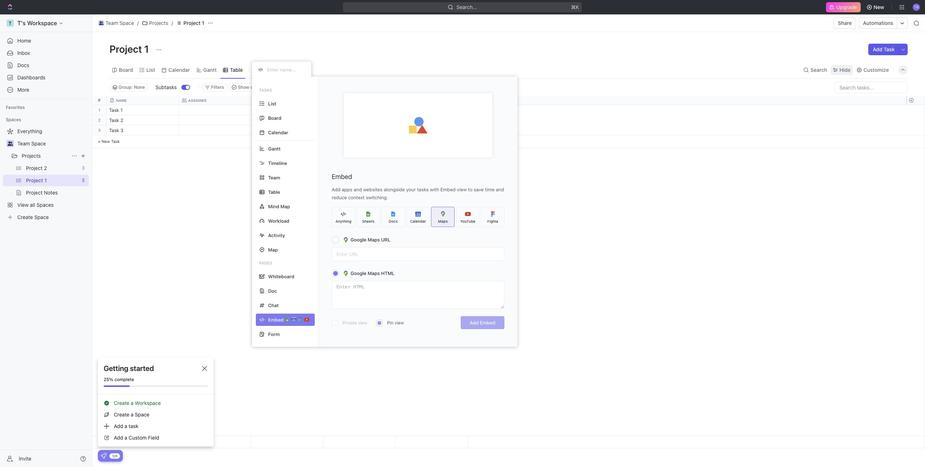 Task type: locate. For each thing, give the bounding box(es) containing it.
tree containing team space
[[3, 126, 89, 223]]

add apps and websites alongside your tasks with embed view to save time and reduce context switching.
[[332, 187, 504, 201]]

inbox
[[17, 50, 30, 56]]

board
[[119, 67, 133, 73], [268, 115, 282, 121]]

table link
[[229, 65, 243, 75]]

workspace
[[135, 401, 161, 407]]

favorites button
[[3, 103, 28, 112]]

2 vertical spatial maps
[[368, 271, 380, 277]]

0 horizontal spatial and
[[354, 187, 362, 193]]

figma
[[488, 219, 498, 224]]

0 vertical spatial project
[[184, 20, 201, 26]]

google
[[351, 237, 367, 243], [351, 271, 367, 277]]

a up create a space
[[131, 401, 134, 407]]

add for add a task
[[114, 424, 123, 430]]

1 inside 'press space to select this row.' "row"
[[120, 107, 123, 113]]

create up create a space
[[114, 401, 129, 407]]

pin view
[[387, 321, 404, 326]]

user group image inside team space link
[[99, 21, 104, 25]]

1 horizontal spatial team
[[106, 20, 118, 26]]

1 vertical spatial user group image
[[7, 142, 13, 146]]

cell
[[179, 105, 251, 115], [251, 105, 324, 115], [324, 105, 396, 115], [179, 115, 251, 125], [324, 115, 396, 125], [179, 125, 251, 135], [324, 125, 396, 135]]

0 vertical spatial to do cell
[[251, 115, 324, 125]]

1 vertical spatial create
[[114, 412, 129, 418]]

0 vertical spatial to
[[256, 118, 261, 123]]

add a task
[[114, 424, 139, 430]]

calendar
[[169, 67, 190, 73], [268, 130, 288, 135], [410, 219, 426, 224]]

create up the add a task
[[114, 412, 129, 418]]

gantt
[[203, 67, 217, 73], [268, 146, 281, 152]]

view left save
[[457, 187, 467, 193]]

to
[[256, 118, 261, 123], [256, 128, 261, 133], [468, 187, 473, 193]]

grid
[[92, 96, 926, 449]]

task
[[129, 424, 139, 430]]

1 vertical spatial space
[[31, 141, 46, 147]]

0 vertical spatial docs
[[17, 62, 29, 68]]

2 left ‎task 2
[[98, 118, 101, 123]]

‎task
[[109, 107, 119, 113], [109, 118, 119, 123]]

started
[[130, 365, 154, 373]]

1 vertical spatial projects link
[[22, 150, 69, 162]]

a up the task
[[131, 412, 134, 418]]

task inside add task button
[[884, 46, 895, 52]]

do down "tasks"
[[262, 118, 268, 123]]

0 vertical spatial project 1
[[184, 20, 204, 26]]

1 horizontal spatial projects link
[[140, 19, 170, 27]]

show closed
[[238, 85, 265, 90]]

1 vertical spatial map
[[268, 247, 278, 253]]

0 horizontal spatial projects
[[22, 153, 41, 159]]

1 vertical spatial google
[[351, 271, 367, 277]]

a down the add a task
[[125, 435, 127, 441]]

list up subtasks button
[[147, 67, 155, 73]]

google left html
[[351, 271, 367, 277]]

1 vertical spatial new
[[102, 139, 110, 144]]

to do for task 3
[[256, 128, 268, 133]]

set priority element
[[395, 116, 406, 127], [395, 126, 406, 137]]

add embed button
[[461, 317, 505, 330]]

add inside button
[[873, 46, 883, 52]]

table
[[230, 67, 243, 73], [268, 189, 280, 195]]

2 do from the top
[[262, 128, 268, 133]]

new inside button
[[874, 4, 885, 10]]

new down task 3
[[102, 139, 110, 144]]

2 inside 'press space to select this row.' "row"
[[120, 118, 123, 123]]

0 horizontal spatial /
[[137, 20, 139, 26]]

calendar down add apps and websites alongside your tasks with embed view to save time and reduce context switching.
[[410, 219, 426, 224]]

0 horizontal spatial team space
[[17, 141, 46, 147]]

google for google maps html
[[351, 271, 367, 277]]

to inside add apps and websites alongside your tasks with embed view to save time and reduce context switching.
[[468, 187, 473, 193]]

0 vertical spatial table
[[230, 67, 243, 73]]

tree inside sidebar navigation
[[3, 126, 89, 223]]

1 vertical spatial calendar
[[268, 130, 288, 135]]

embed
[[332, 173, 352, 181], [441, 187, 456, 193], [480, 320, 496, 326]]

close image
[[202, 367, 207, 372]]

0 vertical spatial board
[[119, 67, 133, 73]]

1 vertical spatial ‎task
[[109, 118, 119, 123]]

0 vertical spatial map
[[281, 204, 290, 210]]

task up customize
[[884, 46, 895, 52]]

board link
[[118, 65, 133, 75]]

2 vertical spatial embed
[[480, 320, 496, 326]]

user group image
[[99, 21, 104, 25], [7, 142, 13, 146]]

2 vertical spatial space
[[135, 412, 149, 418]]

0 horizontal spatial docs
[[17, 62, 29, 68]]

1 vertical spatial projects
[[22, 153, 41, 159]]

2 set priority image from the top
[[395, 126, 406, 137]]

1 horizontal spatial view
[[395, 321, 404, 326]]

0 horizontal spatial board
[[119, 67, 133, 73]]

create
[[114, 401, 129, 407], [114, 412, 129, 418]]

mind map
[[268, 204, 290, 210]]

view for private view
[[358, 321, 367, 326]]

projects link inside tree
[[22, 150, 69, 162]]

gantt up the timeline
[[268, 146, 281, 152]]

2 for ‎task
[[120, 118, 123, 123]]

maps left youtube
[[438, 219, 448, 224]]

google for google maps url
[[351, 237, 367, 243]]

1 vertical spatial to do
[[256, 128, 268, 133]]

1 to do cell from the top
[[251, 115, 324, 125]]

field
[[148, 435, 159, 441]]

0 horizontal spatial project
[[110, 43, 142, 55]]

2 horizontal spatial team
[[268, 175, 280, 181]]

1 vertical spatial to do cell
[[251, 125, 324, 135]]

Search tasks... text field
[[836, 82, 908, 93]]

subtasks button
[[153, 82, 182, 93]]

0 vertical spatial embed
[[332, 173, 352, 181]]

add task
[[873, 46, 895, 52]]

1 horizontal spatial new
[[874, 4, 885, 10]]

maps left 'url'
[[368, 237, 380, 243]]

1 horizontal spatial calendar
[[268, 130, 288, 135]]

press space to select this row. row containing 2
[[92, 115, 107, 125]]

1 set priority element from the top
[[395, 116, 406, 127]]

a for workspace
[[131, 401, 134, 407]]

view inside add apps and websites alongside your tasks with embed view to save time and reduce context switching.
[[457, 187, 467, 193]]

1 horizontal spatial list
[[268, 101, 276, 106]]

1 horizontal spatial /
[[172, 20, 173, 26]]

to for task 3
[[256, 128, 261, 133]]

view right private
[[358, 321, 367, 326]]

0 horizontal spatial 2
[[98, 118, 101, 123]]

2 to do from the top
[[256, 128, 268, 133]]

team space
[[106, 20, 134, 26], [17, 141, 46, 147]]

maps left html
[[368, 271, 380, 277]]

‎task down ‎task 1
[[109, 118, 119, 123]]

0 horizontal spatial projects link
[[22, 150, 69, 162]]

0 horizontal spatial space
[[31, 141, 46, 147]]

0 vertical spatial team space
[[106, 20, 134, 26]]

spaces
[[6, 117, 21, 123]]

row
[[107, 96, 468, 105]]

complete
[[115, 377, 134, 383]]

0 vertical spatial do
[[262, 118, 268, 123]]

3
[[120, 128, 123, 133], [98, 128, 101, 133]]

1 vertical spatial embed
[[441, 187, 456, 193]]

Enter HTML text field
[[332, 282, 504, 309]]

0 horizontal spatial team space link
[[17, 138, 88, 150]]

0 horizontal spatial list
[[147, 67, 155, 73]]

share button
[[834, 17, 857, 29]]

1 horizontal spatial map
[[281, 204, 290, 210]]

to do cell
[[251, 115, 324, 125], [251, 125, 324, 135]]

press space to select this row. row containing 1
[[92, 105, 107, 115]]

2 ‎task from the top
[[109, 118, 119, 123]]

calendar up subtasks button
[[169, 67, 190, 73]]

dashboards link
[[3, 72, 89, 84]]

1 vertical spatial table
[[268, 189, 280, 195]]

1 ‎task from the top
[[109, 107, 119, 113]]

automations
[[864, 20, 894, 26]]

task down ‎task 2
[[109, 128, 119, 133]]

0 vertical spatial user group image
[[99, 21, 104, 25]]

25%
[[104, 377, 113, 383]]

to do for ‎task 2
[[256, 118, 268, 123]]

task down task 3
[[111, 139, 120, 144]]

2 create from the top
[[114, 412, 129, 418]]

embed inside add apps and websites alongside your tasks with embed view to save time and reduce context switching.
[[441, 187, 456, 193]]

google down sheets
[[351, 237, 367, 243]]

1 vertical spatial team space link
[[17, 138, 88, 150]]

docs link
[[3, 60, 89, 71]]

board down "tasks"
[[268, 115, 282, 121]]

add inside add apps and websites alongside your tasks with embed view to save time and reduce context switching.
[[332, 187, 341, 193]]

board left list link
[[119, 67, 133, 73]]

1 horizontal spatial gantt
[[268, 146, 281, 152]]

1 set priority image from the top
[[395, 116, 406, 127]]

0 horizontal spatial gantt
[[203, 67, 217, 73]]

user group image inside tree
[[7, 142, 13, 146]]

1 horizontal spatial project 1
[[184, 20, 204, 26]]

custom
[[129, 435, 147, 441]]

2 google from the top
[[351, 271, 367, 277]]

table up show at the left top
[[230, 67, 243, 73]]

getting started
[[104, 365, 154, 373]]

share
[[839, 20, 852, 26]]

search...
[[457, 4, 477, 10]]

press space to select this row. row
[[92, 105, 107, 115], [107, 105, 468, 116], [92, 115, 107, 125], [107, 115, 468, 127], [92, 125, 107, 136], [107, 125, 468, 137], [107, 437, 468, 449]]

⌘k
[[572, 4, 580, 10]]

1 horizontal spatial team space link
[[97, 19, 136, 27]]

2 horizontal spatial space
[[135, 412, 149, 418]]

project 1 link
[[175, 19, 206, 27]]

1 2 3
[[98, 108, 101, 133]]

projects inside tree
[[22, 153, 41, 159]]

1 horizontal spatial user group image
[[99, 21, 104, 25]]

1 vertical spatial task
[[109, 128, 119, 133]]

view
[[261, 67, 273, 73]]

0 horizontal spatial new
[[102, 139, 110, 144]]

1 create from the top
[[114, 401, 129, 407]]

add inside button
[[470, 320, 479, 326]]

docs inside sidebar navigation
[[17, 62, 29, 68]]

1 vertical spatial to
[[256, 128, 261, 133]]

1 horizontal spatial docs
[[389, 219, 398, 224]]

3 left task 3
[[98, 128, 101, 133]]

calendar up the timeline
[[268, 130, 288, 135]]

2 horizontal spatial embed
[[480, 320, 496, 326]]

/
[[137, 20, 139, 26], [172, 20, 173, 26]]

0 vertical spatial to do
[[256, 118, 268, 123]]

add for add a custom field
[[114, 435, 123, 441]]

docs
[[17, 62, 29, 68], [389, 219, 398, 224]]

2 horizontal spatial view
[[457, 187, 467, 193]]

0 horizontal spatial calendar
[[169, 67, 190, 73]]

new
[[874, 4, 885, 10], [102, 139, 110, 144]]

0 vertical spatial maps
[[438, 219, 448, 224]]

0 vertical spatial create
[[114, 401, 129, 407]]

gantt left 'table' link
[[203, 67, 217, 73]]

0 horizontal spatial view
[[358, 321, 367, 326]]

space
[[120, 20, 134, 26], [31, 141, 46, 147], [135, 412, 149, 418]]

upgrade link
[[827, 2, 861, 12]]

0 vertical spatial task
[[884, 46, 895, 52]]

1 do from the top
[[262, 118, 268, 123]]

reduce
[[332, 195, 347, 201]]

row group containing ‎task 1
[[107, 105, 468, 148]]

0 vertical spatial new
[[874, 4, 885, 10]]

view button
[[252, 61, 276, 78]]

list down "tasks"
[[268, 101, 276, 106]]

view
[[457, 187, 467, 193], [358, 321, 367, 326], [395, 321, 404, 326]]

‎task up ‎task 2
[[109, 107, 119, 113]]

3 down ‎task 2
[[120, 128, 123, 133]]

2 inside 1 2 3
[[98, 118, 101, 123]]

map right mind
[[281, 204, 290, 210]]

1 to do from the top
[[256, 118, 268, 123]]

project
[[184, 20, 201, 26], [110, 43, 142, 55]]

docs down inbox in the left top of the page
[[17, 62, 29, 68]]

0 horizontal spatial table
[[230, 67, 243, 73]]

1 horizontal spatial 3
[[120, 128, 123, 133]]

pin
[[387, 321, 394, 326]]

automations button
[[860, 18, 897, 29]]

and right "time"
[[496, 187, 504, 193]]

add
[[873, 46, 883, 52], [332, 187, 341, 193], [470, 320, 479, 326], [114, 424, 123, 430], [114, 435, 123, 441]]

do up the timeline
[[262, 128, 268, 133]]

2 to do cell from the top
[[251, 125, 324, 135]]

create for create a workspace
[[114, 401, 129, 407]]

Enter name... field
[[266, 67, 306, 73]]

0 horizontal spatial embed
[[332, 173, 352, 181]]

1 vertical spatial board
[[268, 115, 282, 121]]

set priority image
[[395, 116, 406, 127], [395, 126, 406, 137]]

tree
[[3, 126, 89, 223]]

1 google from the top
[[351, 237, 367, 243]]

projects
[[149, 20, 168, 26], [22, 153, 41, 159]]

a left the task
[[125, 424, 127, 430]]

1 vertical spatial team
[[17, 141, 30, 147]]

a
[[131, 401, 134, 407], [131, 412, 134, 418], [125, 424, 127, 430], [125, 435, 127, 441]]

private
[[343, 321, 357, 326]]

team space link inside sidebar navigation
[[17, 138, 88, 150]]

2 vertical spatial calendar
[[410, 219, 426, 224]]

1 and from the left
[[354, 187, 362, 193]]

embed inside button
[[480, 320, 496, 326]]

1 vertical spatial maps
[[368, 237, 380, 243]]

2 up task 3
[[120, 118, 123, 123]]

0 vertical spatial gantt
[[203, 67, 217, 73]]

press space to select this row. row containing task 3
[[107, 125, 468, 137]]

to do cell for task 3
[[251, 125, 324, 135]]

new up automations
[[874, 4, 885, 10]]

google maps url
[[351, 237, 391, 243]]

table up mind
[[268, 189, 280, 195]]

0 horizontal spatial team
[[17, 141, 30, 147]]

row group
[[92, 105, 107, 148], [107, 105, 468, 148], [907, 105, 925, 148], [907, 437, 925, 449]]

2 set priority element from the top
[[395, 126, 406, 137]]

projects link
[[140, 19, 170, 27], [22, 150, 69, 162]]

map down "activity"
[[268, 247, 278, 253]]

task
[[884, 46, 895, 52], [109, 128, 119, 133], [111, 139, 120, 144]]

and up the context
[[354, 187, 362, 193]]

0 vertical spatial ‎task
[[109, 107, 119, 113]]

to do
[[256, 118, 268, 123], [256, 128, 268, 133]]

view right 'pin'
[[395, 321, 404, 326]]

time
[[485, 187, 495, 193]]

docs up 'url'
[[389, 219, 398, 224]]

row group containing 1 2 3
[[92, 105, 107, 148]]

view for pin view
[[395, 321, 404, 326]]

1 vertical spatial do
[[262, 128, 268, 133]]

1 horizontal spatial and
[[496, 187, 504, 193]]

1 vertical spatial team space
[[17, 141, 46, 147]]

1 horizontal spatial projects
[[149, 20, 168, 26]]



Task type: vqa. For each thing, say whether or not it's contained in the screenshot.
Gary Orlando's Workspace, , Element
no



Task type: describe. For each thing, give the bounding box(es) containing it.
do for ‎task 2
[[262, 118, 268, 123]]

0 vertical spatial space
[[120, 20, 134, 26]]

new task
[[102, 139, 120, 144]]

1 vertical spatial project
[[110, 43, 142, 55]]

to for ‎task 2
[[256, 118, 261, 123]]

your
[[406, 187, 416, 193]]

create a space
[[114, 412, 149, 418]]

doc
[[268, 288, 277, 294]]

add a custom field
[[114, 435, 159, 441]]

set priority element for task 3
[[395, 126, 406, 137]]

websites
[[363, 187, 383, 193]]

form
[[268, 332, 280, 338]]

closed
[[251, 85, 265, 90]]

‎task 2
[[109, 118, 123, 123]]

‎task for ‎task 2
[[109, 118, 119, 123]]

new for new
[[874, 4, 885, 10]]

space inside tree
[[31, 141, 46, 147]]

0 vertical spatial team space link
[[97, 19, 136, 27]]

activity
[[268, 233, 285, 238]]

onboarding checklist button element
[[101, 454, 107, 460]]

task inside 'press space to select this row.' "row"
[[109, 128, 119, 133]]

view button
[[252, 65, 276, 75]]

calendar link
[[167, 65, 190, 75]]

1 vertical spatial gantt
[[268, 146, 281, 152]]

add for add apps and websites alongside your tasks with embed view to save time and reduce context switching.
[[332, 187, 341, 193]]

2 for 1
[[98, 118, 101, 123]]

subtasks
[[155, 84, 177, 90]]

mind
[[268, 204, 279, 210]]

press space to select this row. row containing ‎task 2
[[107, 115, 468, 127]]

private view
[[343, 321, 367, 326]]

maps for url
[[368, 237, 380, 243]]

maps for html
[[368, 271, 380, 277]]

home
[[17, 38, 31, 44]]

timeline
[[268, 160, 287, 166]]

team space inside tree
[[17, 141, 46, 147]]

create for create a space
[[114, 412, 129, 418]]

home link
[[3, 35, 89, 47]]

to do cell for ‎task 2
[[251, 115, 324, 125]]

a for task
[[125, 424, 127, 430]]

set priority image for 2
[[395, 116, 406, 127]]

0 horizontal spatial project 1
[[110, 43, 151, 55]]

with
[[430, 187, 439, 193]]

press space to select this row. row containing 3
[[92, 125, 107, 136]]

favorites
[[6, 105, 25, 110]]

2 vertical spatial team
[[268, 175, 280, 181]]

sidebar navigation
[[0, 14, 92, 468]]

tasks
[[417, 187, 429, 193]]

add for add embed
[[470, 320, 479, 326]]

1 inside 1 2 3
[[98, 108, 100, 112]]

task for add task
[[884, 46, 895, 52]]

task 3
[[109, 128, 123, 133]]

save
[[474, 187, 484, 193]]

upgrade
[[837, 4, 858, 10]]

0 vertical spatial calendar
[[169, 67, 190, 73]]

context
[[348, 195, 365, 201]]

‎task 1
[[109, 107, 123, 113]]

customize
[[864, 67, 889, 73]]

hide button
[[831, 65, 853, 75]]

workload
[[268, 218, 290, 224]]

url
[[381, 237, 391, 243]]

getting
[[104, 365, 128, 373]]

html
[[381, 271, 395, 277]]

2 horizontal spatial calendar
[[410, 219, 426, 224]]

google maps html
[[351, 271, 395, 277]]

1 vertical spatial list
[[268, 101, 276, 106]]

new button
[[864, 1, 889, 13]]

whiteboard
[[268, 274, 294, 280]]

set priority element for ‎task 2
[[395, 116, 406, 127]]

tasks
[[259, 88, 272, 93]]

team inside tree
[[17, 141, 30, 147]]

0 vertical spatial projects link
[[140, 19, 170, 27]]

alongside
[[384, 187, 405, 193]]

2 / from the left
[[172, 20, 173, 26]]

chat
[[268, 303, 279, 309]]

hide
[[840, 67, 851, 73]]

inbox link
[[3, 47, 89, 59]]

add for add task
[[873, 46, 883, 52]]

1 / from the left
[[137, 20, 139, 26]]

do for task 3
[[262, 128, 268, 133]]

0 vertical spatial projects
[[149, 20, 168, 26]]

sheets
[[362, 219, 375, 224]]

1/4
[[112, 454, 118, 459]]

press space to select this row. row containing ‎task 1
[[107, 105, 468, 116]]

create a workspace
[[114, 401, 161, 407]]

1 horizontal spatial project
[[184, 20, 201, 26]]

grid containing ‎task 1
[[92, 96, 926, 449]]

row inside grid
[[107, 96, 468, 105]]

0 vertical spatial team
[[106, 20, 118, 26]]

25% complete
[[104, 377, 134, 383]]

‎task for ‎task 1
[[109, 107, 119, 113]]

invite
[[19, 456, 31, 462]]

0 vertical spatial list
[[147, 67, 155, 73]]

1 vertical spatial docs
[[389, 219, 398, 224]]

list link
[[145, 65, 155, 75]]

customize button
[[855, 65, 892, 75]]

switching.
[[366, 195, 388, 201]]

search button
[[802, 65, 830, 75]]

0 horizontal spatial map
[[268, 247, 278, 253]]

gantt link
[[202, 65, 217, 75]]

a for space
[[131, 412, 134, 418]]

search
[[811, 67, 828, 73]]

2 and from the left
[[496, 187, 504, 193]]

pages
[[259, 261, 272, 266]]

Enter URL text field
[[332, 248, 504, 261]]

1 horizontal spatial team space
[[106, 20, 134, 26]]

0 horizontal spatial 3
[[98, 128, 101, 133]]

dashboards
[[17, 74, 45, 81]]

onboarding checklist button image
[[101, 454, 107, 460]]

1 horizontal spatial board
[[268, 115, 282, 121]]

a for custom
[[125, 435, 127, 441]]

#
[[98, 98, 101, 103]]

youtube
[[461, 219, 476, 224]]

task for new task
[[111, 139, 120, 144]]

new for new task
[[102, 139, 110, 144]]

apps
[[342, 187, 353, 193]]

set priority image for 3
[[395, 126, 406, 137]]

show closed button
[[229, 83, 268, 92]]

add embed
[[470, 320, 496, 326]]

show
[[238, 85, 249, 90]]

anything
[[336, 219, 352, 224]]

3 inside 'press space to select this row.' "row"
[[120, 128, 123, 133]]

add task button
[[869, 44, 900, 55]]

1 horizontal spatial table
[[268, 189, 280, 195]]



